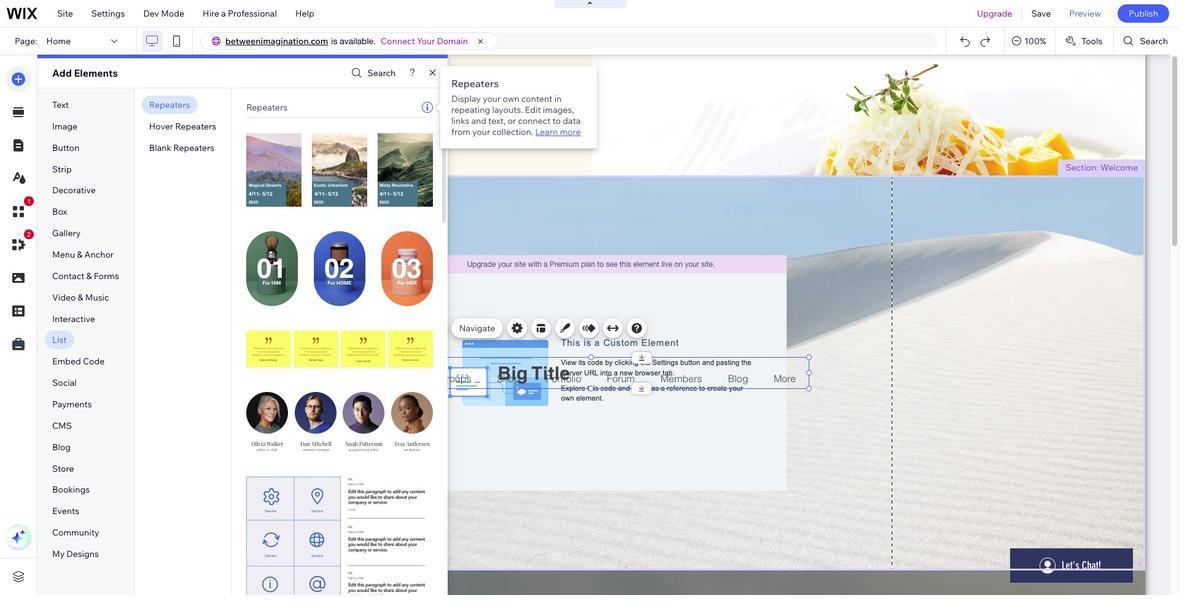 Task type: vqa. For each thing, say whether or not it's contained in the screenshot.
Video Mask to the left
no



Task type: describe. For each thing, give the bounding box(es) containing it.
available.
[[340, 36, 376, 46]]

my
[[52, 549, 65, 560]]

help
[[295, 8, 314, 19]]

text
[[52, 99, 69, 111]]

community
[[52, 528, 99, 539]]

hire
[[203, 8, 219, 19]]

0 vertical spatial search button
[[1114, 28, 1179, 55]]

domain
[[437, 36, 468, 47]]

content
[[521, 93, 552, 104]]

menu & anchor
[[52, 249, 114, 260]]

contact
[[52, 271, 84, 282]]

contact & forms
[[52, 271, 119, 282]]

& for video
[[78, 292, 83, 303]]

connect
[[518, 115, 551, 126]]

publish button
[[1118, 4, 1169, 23]]

0 vertical spatial menu
[[52, 249, 75, 260]]

strip
[[52, 164, 72, 175]]

blank
[[149, 142, 171, 153]]

connect
[[381, 36, 415, 47]]

save
[[1031, 8, 1051, 19]]

home
[[46, 36, 71, 47]]

code
[[83, 356, 105, 367]]

a
[[221, 8, 226, 19]]

in
[[554, 93, 562, 104]]

gallery
[[52, 228, 81, 239]]

to
[[552, 115, 561, 126]]

& for menu
[[77, 249, 83, 260]]

collection.
[[492, 126, 533, 138]]

anchor
[[84, 249, 114, 260]]

dev mode
[[143, 8, 184, 19]]

bookings
[[52, 485, 90, 496]]

is
[[331, 36, 337, 46]]

video & music
[[52, 292, 109, 303]]

preview
[[1069, 8, 1101, 19]]

list
[[52, 335, 67, 346]]

manage
[[382, 323, 414, 334]]

images,
[[543, 104, 574, 115]]

layouts.
[[492, 104, 523, 115]]

100%
[[1024, 36, 1046, 47]]

and
[[471, 115, 486, 126]]

100% button
[[1005, 28, 1055, 55]]

embed
[[52, 356, 81, 367]]

save button
[[1022, 0, 1060, 27]]

links
[[451, 115, 469, 126]]

professional
[[228, 8, 277, 19]]

2
[[27, 231, 31, 238]]

settings
[[91, 8, 125, 19]]

horizontal
[[377, 348, 412, 357]]

2 button
[[6, 230, 34, 258]]

repeating
[[451, 104, 490, 115]]

repeaters inside repeaters display your own content in repeating layouts. edit images, links and text, or connect to data from your collection.
[[451, 77, 499, 90]]

from
[[451, 126, 470, 138]]

blank repeaters
[[149, 142, 214, 153]]

own
[[503, 93, 519, 104]]

elements
[[74, 67, 118, 79]]

designs
[[67, 549, 99, 560]]

text,
[[488, 115, 506, 126]]

my designs
[[52, 549, 99, 560]]



Task type: locate. For each thing, give the bounding box(es) containing it.
repeaters
[[451, 77, 499, 90], [149, 99, 190, 111], [246, 102, 287, 113], [175, 121, 216, 132], [173, 142, 214, 153]]

hover
[[149, 121, 173, 132]]

1 button
[[6, 197, 34, 225]]

mode
[[161, 8, 184, 19]]

1 vertical spatial &
[[86, 271, 92, 282]]

hover repeaters
[[149, 121, 216, 132]]

learn more
[[535, 126, 581, 138]]

more
[[560, 126, 581, 138]]

section:
[[1066, 162, 1099, 173]]

tools button
[[1056, 28, 1114, 55]]

1 vertical spatial your
[[472, 126, 490, 138]]

is available. connect your domain
[[331, 36, 468, 47]]

decorative
[[52, 185, 96, 196]]

display
[[451, 93, 481, 104]]

& left the anchor at the left top of the page
[[77, 249, 83, 260]]

upgrade
[[977, 8, 1012, 19]]

betweenimagination.com
[[225, 36, 328, 47]]

0 horizontal spatial search
[[368, 68, 396, 79]]

social
[[52, 378, 77, 389]]

navigate
[[459, 323, 495, 334]]

edit
[[525, 104, 541, 115]]

interactive
[[52, 314, 95, 325]]

cms
[[52, 421, 72, 432]]

menu for manage menu
[[416, 323, 439, 334]]

or
[[508, 115, 516, 126]]

payments
[[52, 399, 92, 410]]

1 horizontal spatial search button
[[1114, 28, 1179, 55]]

forms
[[94, 271, 119, 282]]

horizontal menu
[[377, 348, 433, 357]]

events
[[52, 506, 79, 517]]

1
[[27, 198, 31, 205]]

embed code
[[52, 356, 105, 367]]

site
[[57, 8, 73, 19]]

search button down available.
[[348, 64, 396, 82]]

data
[[563, 115, 581, 126]]

dev
[[143, 8, 159, 19]]

button
[[52, 142, 79, 153]]

& right video
[[78, 292, 83, 303]]

0 horizontal spatial search button
[[348, 64, 396, 82]]

welcome
[[1100, 162, 1138, 173]]

add elements
[[52, 67, 118, 79]]

your
[[417, 36, 435, 47]]

menu down manage menu
[[414, 348, 433, 357]]

learn
[[535, 126, 558, 138]]

repeaters display your own content in repeating layouts. edit images, links and text, or connect to data from your collection.
[[451, 77, 581, 138]]

blog
[[52, 442, 71, 453]]

1 vertical spatial menu
[[416, 323, 439, 334]]

1 vertical spatial search
[[368, 68, 396, 79]]

manage menu
[[382, 323, 439, 334]]

menu right manage
[[416, 323, 439, 334]]

your left the own
[[483, 93, 501, 104]]

section: welcome
[[1066, 162, 1138, 173]]

1 horizontal spatial search
[[1140, 36, 1168, 47]]

preview button
[[1060, 0, 1110, 27]]

search
[[1140, 36, 1168, 47], [368, 68, 396, 79]]

your
[[483, 93, 501, 104], [472, 126, 490, 138]]

0 vertical spatial your
[[483, 93, 501, 104]]

video
[[52, 292, 76, 303]]

publish
[[1129, 8, 1158, 19]]

search button
[[1114, 28, 1179, 55], [348, 64, 396, 82]]

search down publish
[[1140, 36, 1168, 47]]

0 vertical spatial search
[[1140, 36, 1168, 47]]

2 vertical spatial &
[[78, 292, 83, 303]]

box
[[52, 207, 67, 218]]

& for contact
[[86, 271, 92, 282]]

&
[[77, 249, 83, 260], [86, 271, 92, 282], [78, 292, 83, 303]]

hire a professional
[[203, 8, 277, 19]]

1 vertical spatial search button
[[348, 64, 396, 82]]

your right from
[[472, 126, 490, 138]]

search down connect
[[368, 68, 396, 79]]

menu
[[52, 249, 75, 260], [416, 323, 439, 334], [414, 348, 433, 357]]

image
[[52, 121, 77, 132]]

menu down gallery
[[52, 249, 75, 260]]

2 vertical spatial menu
[[414, 348, 433, 357]]

music
[[85, 292, 109, 303]]

add
[[52, 67, 72, 79]]

& left forms
[[86, 271, 92, 282]]

store
[[52, 463, 74, 474]]

search button down publish
[[1114, 28, 1179, 55]]

0 vertical spatial &
[[77, 249, 83, 260]]

menu for horizontal menu
[[414, 348, 433, 357]]

tools
[[1081, 36, 1102, 47]]



